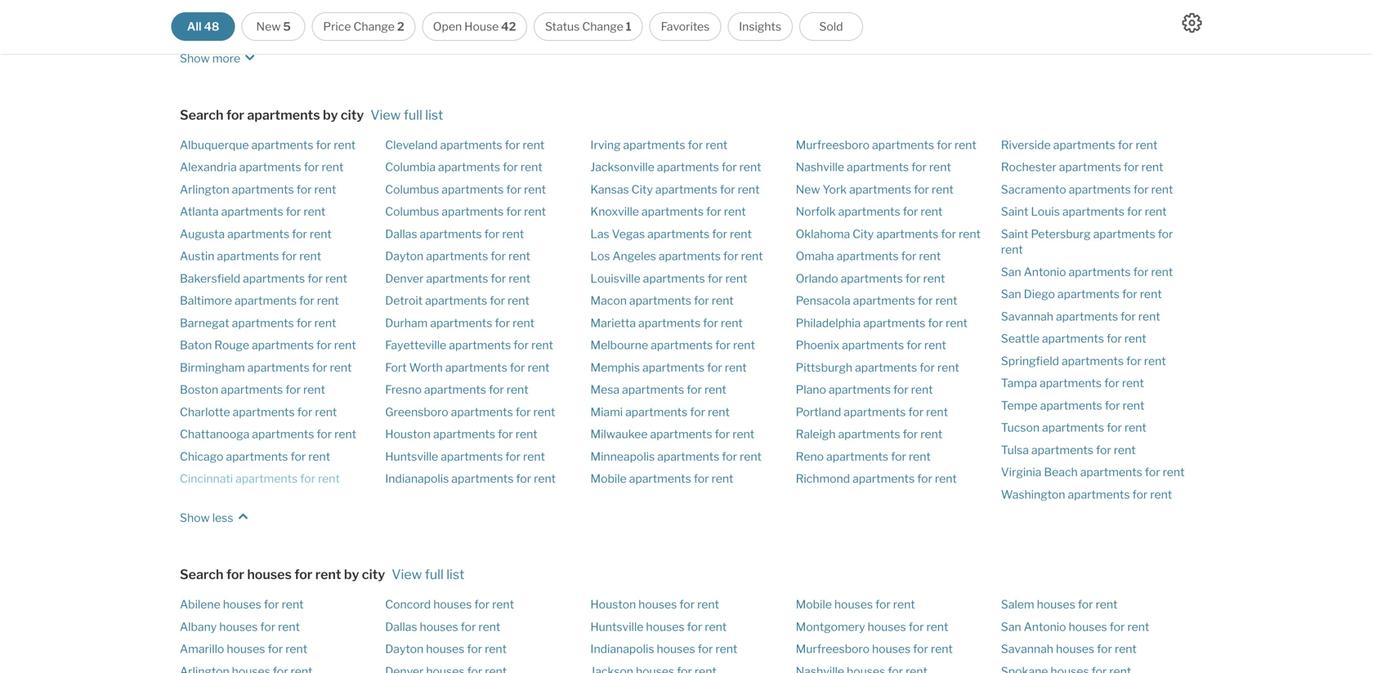 Task type: describe. For each thing, give the bounding box(es) containing it.
0 vertical spatial by
[[323, 107, 338, 123]]

charlotte apartments for rent link
[[180, 405, 337, 419]]

apartments down sacramento apartments for rent link
[[1063, 205, 1125, 219]]

for for mobile apartments for rent link
[[694, 472, 709, 486]]

houses for albany houses for rent
[[219, 620, 258, 634]]

birmingham apartments for rent
[[180, 361, 352, 375]]

1 vertical spatial city
[[362, 567, 385, 583]]

seattle apartments for rent
[[1001, 332, 1147, 346]]

for for augusta apartments for rent link
[[292, 227, 307, 241]]

rent for montgomery houses for rent link
[[927, 620, 949, 634]]

apartments for "houston apartments for rent" link
[[433, 428, 495, 442]]

amarillo
[[180, 643, 224, 657]]

jacksonville apartments for rent
[[591, 160, 762, 174]]

for for rochester apartments for rent link
[[1124, 160, 1139, 174]]

barnegat apartments for rent
[[180, 316, 336, 330]]

for for norfolk apartments for rent link
[[903, 205, 918, 219]]

antonio for apartments
[[1024, 265, 1067, 279]]

marietta
[[591, 316, 636, 330]]

Favorites radio
[[650, 12, 721, 41]]

apartments for sacramento apartments for rent link
[[1069, 183, 1131, 196]]

rent for charlotte apartments for rent link
[[315, 405, 337, 419]]

0 vertical spatial full
[[404, 107, 423, 123]]

apartments down san antonio apartments for rent
[[1058, 287, 1120, 301]]

apartments for charlotte apartments for rent link
[[233, 405, 295, 419]]

for for pittsburgh apartments for rent link
[[920, 361, 935, 375]]

rent for the "seattle apartments for rent" link
[[1125, 332, 1147, 346]]

apartments for cleveland apartments for rent link
[[440, 138, 502, 152]]

alexandria apartments for rent link
[[180, 160, 344, 174]]

barnegat
[[180, 316, 229, 330]]

dayton for dayton apartments for rent
[[385, 249, 424, 263]]

for for minneapolis apartments for rent link
[[722, 450, 737, 464]]

for for the milwaukee apartments for rent link
[[715, 428, 730, 442]]

augusta apartments for rent link
[[180, 227, 332, 241]]

rent for pensacola apartments for rent link
[[936, 294, 958, 308]]

abilene houses for rent link
[[180, 598, 304, 612]]

for for amarillo houses for rent link
[[268, 643, 283, 657]]

angeles
[[613, 249, 656, 263]]

tempe apartments for rent
[[1001, 399, 1145, 413]]

dallas for dallas apartments for rent
[[385, 227, 417, 241]]

dayton apartments for rent
[[385, 249, 531, 263]]

apartments for mesa apartments for rent link
[[622, 383, 684, 397]]

apartments for the baltimore apartments for rent link
[[235, 294, 297, 308]]

for for phoenix apartments for rent link
[[907, 339, 922, 352]]

apartments for washington apartments for rent link
[[1068, 488, 1130, 502]]

philadelphia apartments for rent link
[[796, 316, 968, 330]]

rent for jacksonville apartments for rent link
[[740, 160, 762, 174]]

pittsburgh apartments for rent
[[796, 361, 960, 375]]

rent for pittsburgh apartments for rent link
[[938, 361, 960, 375]]

oklahoma city apartments for rent
[[796, 227, 981, 241]]

apartments for memphis apartments for rent link
[[643, 361, 705, 375]]

houses for amarillo houses for rent
[[227, 643, 265, 657]]

1 vertical spatial by
[[344, 567, 359, 583]]

rent for the cincinnati apartments for rent link
[[318, 472, 340, 486]]

option group containing all
[[171, 12, 863, 41]]

rent for the concord houses for rent link
[[492, 598, 514, 612]]

atlanta apartments for rent
[[180, 205, 326, 219]]

chattanooga apartments for rent
[[180, 428, 357, 442]]

mobile apartments for rent link
[[591, 472, 734, 486]]

melbourne
[[591, 339, 648, 352]]

tulsa
[[1001, 443, 1029, 457]]

houses for dallas houses for rent
[[420, 620, 458, 634]]

saint louis apartments for rent
[[1001, 205, 1167, 219]]

albuquerque
[[180, 138, 249, 152]]

atlanta apartments for rent link
[[180, 205, 326, 219]]

for for springfield apartments for rent link
[[1127, 354, 1142, 368]]

richmond apartments for rent
[[796, 472, 957, 486]]

for for miami apartments for rent "link" at the bottom of the page
[[690, 405, 706, 419]]

change for 1
[[582, 20, 624, 34]]

chicago
[[180, 450, 224, 464]]

salem
[[1001, 598, 1035, 612]]

norfolk
[[796, 205, 836, 219]]

macon apartments for rent link
[[591, 294, 734, 308]]

orlando apartments for rent link
[[796, 272, 945, 286]]

show more
[[180, 51, 240, 65]]

48
[[204, 20, 219, 34]]

philadelphia
[[796, 316, 861, 330]]

pittsburgh
[[796, 361, 853, 375]]

rent for albuquerque apartments for rent link
[[334, 138, 356, 152]]

columbus apartments for rent for 2nd columbus apartments for rent link from the top of the page
[[385, 205, 546, 219]]

milwaukee apartments for rent link
[[591, 428, 755, 442]]

for for the richmond apartments for rent 'link'
[[917, 472, 933, 486]]

austin
[[180, 249, 215, 263]]

austin apartments for rent link
[[180, 249, 321, 263]]

rent for birmingham apartments for rent link at the bottom left
[[330, 361, 352, 375]]

san for san antonio houses for rent
[[1001, 620, 1022, 634]]

oklahoma city apartments for rent link
[[796, 227, 981, 241]]

omaha
[[796, 249, 834, 263]]

open house 42
[[433, 20, 516, 34]]

dayton houses for rent
[[385, 643, 507, 657]]

for for plano apartments for rent link
[[894, 383, 909, 397]]

Open House radio
[[422, 12, 527, 41]]

norfolk apartments for rent
[[796, 205, 943, 219]]

All radio
[[171, 12, 235, 41]]

for for alexandria apartments for rent link
[[304, 160, 319, 174]]

rochester apartments for rent
[[1001, 160, 1164, 174]]

savannah for savannah apartments for rent
[[1001, 310, 1054, 324]]

tampa apartments for rent link
[[1001, 377, 1144, 390]]

pensacola apartments for rent
[[796, 294, 958, 308]]

tulsa apartments for rent
[[1001, 443, 1136, 457]]

1 vertical spatial full
[[425, 567, 444, 583]]

milwaukee
[[591, 428, 648, 442]]

virginia
[[1001, 466, 1042, 480]]

for for irving apartments for rent link
[[688, 138, 703, 152]]

seattle apartments for rent link
[[1001, 332, 1147, 346]]

apartments for albuquerque apartments for rent link
[[251, 138, 314, 152]]

for for the cincinnati apartments for rent link
[[300, 472, 316, 486]]

fort worth apartments for rent link
[[385, 361, 550, 375]]

apartments for austin apartments for rent link
[[217, 249, 279, 263]]

murfreesboro apartments for rent link
[[796, 138, 977, 152]]

apartments for omaha apartments for rent link
[[837, 249, 899, 263]]

kansas • homes for sale
[[796, 21, 923, 35]]

apartments up washington apartments for rent link
[[1081, 466, 1143, 480]]

baton rouge apartments for rent link
[[180, 339, 356, 352]]

rent for dayton apartments for rent link
[[509, 249, 531, 263]]

rent inside saint petersburg apartments for rent
[[1001, 243, 1023, 257]]

dallas houses for rent
[[385, 620, 501, 634]]

tempe apartments for rent link
[[1001, 399, 1145, 413]]

las vegas apartments for rent link
[[591, 227, 752, 241]]

rent for phoenix apartments for rent link
[[925, 339, 947, 352]]

rent for boston apartments for rent link
[[303, 383, 325, 397]]

rent for tucson apartments for rent link at the right of page
[[1125, 421, 1147, 435]]

apartments for dayton apartments for rent link
[[426, 249, 488, 263]]

jacksonville apartments for rent link
[[591, 160, 762, 174]]

Insights radio
[[728, 12, 793, 41]]

tempe
[[1001, 399, 1038, 413]]

all
[[187, 20, 202, 34]]

price change 2
[[323, 20, 404, 34]]

apartments inside saint petersburg apartments for rent
[[1094, 227, 1156, 241]]

arkansas link
[[180, 21, 230, 35]]

rent for the milwaukee apartments for rent link
[[733, 428, 755, 442]]

norfolk apartments for rent link
[[796, 205, 943, 219]]

cleveland apartments for rent
[[385, 138, 545, 152]]

houston for houston houses for rent
[[591, 598, 636, 612]]

rent for barnegat apartments for rent link
[[314, 316, 336, 330]]

albany houses for rent link
[[180, 620, 300, 634]]

portland apartments for rent link
[[796, 405, 948, 419]]

montgomery houses for rent link
[[796, 620, 949, 634]]

tampa apartments for rent
[[1001, 377, 1144, 390]]

savannah for savannah houses for rent
[[1001, 643, 1054, 657]]

rent for bakersfield apartments for rent link
[[325, 272, 347, 286]]

raleigh apartments for rent link
[[796, 428, 943, 442]]

detroit apartments for rent link
[[385, 294, 530, 308]]

apartments for mobile apartments for rent link
[[629, 472, 691, 486]]

for for fresno apartments for rent link in the bottom left of the page
[[489, 383, 504, 397]]

for for 'atlanta apartments for rent' 'link'
[[286, 205, 301, 219]]

greensboro
[[385, 405, 449, 419]]

apartments up los angeles apartments for rent link
[[648, 227, 710, 241]]

for for tulsa apartments for rent link
[[1096, 443, 1112, 457]]

columbus apartments for rent for first columbus apartments for rent link from the top of the page
[[385, 183, 546, 196]]

san diego apartments for rent
[[1001, 287, 1162, 301]]

los angeles apartments for rent link
[[591, 249, 763, 263]]

houses for montgomery houses for rent
[[868, 620, 906, 634]]

Sold radio
[[800, 12, 863, 41]]

rent for springfield apartments for rent link
[[1144, 354, 1166, 368]]

rent for the dallas apartments for rent link
[[502, 227, 524, 241]]

kansas for kansas • homes for sale
[[796, 21, 835, 35]]

tucson apartments for rent link
[[1001, 421, 1147, 435]]

0 horizontal spatial list
[[425, 107, 443, 123]]

rent for indianapolis houses for rent link
[[716, 643, 738, 657]]

rent for murfreesboro apartments for rent link
[[955, 138, 977, 152]]

columbus for 2nd columbus apartments for rent link from the top of the page
[[385, 205, 439, 219]]

las vegas apartments for rent
[[591, 227, 752, 241]]

sale for delaware • homes for sale
[[502, 21, 524, 35]]

for for tampa apartments for rent link
[[1105, 377, 1120, 390]]

apartments up albuquerque apartments for rent link
[[247, 107, 320, 123]]

columbia apartments for rent
[[385, 160, 543, 174]]

apartments for rochester apartments for rent link
[[1059, 160, 1122, 174]]

houses for savannah houses for rent
[[1056, 643, 1095, 657]]

apartments up san diego apartments for rent
[[1069, 265, 1131, 279]]

san for san antonio apartments for rent
[[1001, 265, 1022, 279]]

1 vertical spatial view
[[392, 567, 422, 583]]

apartments for 'atlanta apartments for rent' 'link'
[[221, 205, 283, 219]]

tampa
[[1001, 377, 1038, 390]]

homes for idaho
[[629, 21, 667, 35]]

baltimore
[[180, 294, 232, 308]]

omaha apartments for rent
[[796, 249, 941, 263]]

houston apartments for rent
[[385, 428, 538, 442]]

apartments for fresno apartments for rent link in the bottom left of the page
[[424, 383, 486, 397]]

apartments down jacksonville apartments for rent link
[[656, 183, 718, 196]]

for for dallas houses for rent link
[[461, 620, 476, 634]]

detroit
[[385, 294, 423, 308]]

rent for the louisville apartments for rent link
[[726, 272, 748, 286]]

for for the indianapolis apartments for rent link
[[516, 472, 532, 486]]

• for idaho
[[623, 21, 627, 35]]

mobile houses for rent link
[[796, 598, 915, 612]]

• for delaware
[[438, 21, 441, 35]]

houses up savannah houses for rent link
[[1069, 620, 1108, 634]]

birmingham apartments for rent link
[[180, 361, 352, 375]]

apartments down las vegas apartments for rent link at the top
[[659, 249, 721, 263]]

rent for the mobile houses for rent link
[[893, 598, 915, 612]]

seattle
[[1001, 332, 1040, 346]]

2 columbus apartments for rent link from the top
[[385, 205, 546, 219]]

rent for fayetteville apartments for rent link
[[531, 339, 553, 352]]

montgomery houses for rent
[[796, 620, 949, 634]]

houses for huntsville houses for rent
[[646, 620, 685, 634]]

louis
[[1031, 205, 1060, 219]]

sold
[[820, 20, 843, 34]]

show less link
[[180, 503, 253, 527]]

apartments down norfolk apartments for rent link
[[877, 227, 939, 241]]



Task type: locate. For each thing, give the bounding box(es) containing it.
for for charlotte apartments for rent link
[[297, 405, 313, 419]]

for for the concord houses for rent link
[[474, 598, 490, 612]]

pittsburgh apartments for rent link
[[796, 361, 960, 375]]

apartments up the indianapolis apartments for rent
[[441, 450, 503, 464]]

dayton down the dallas houses for rent
[[385, 643, 424, 657]]

1 sale from the left
[[297, 21, 318, 35]]

salem houses for rent
[[1001, 598, 1118, 612]]

for for riverside apartments for rent "link"
[[1118, 138, 1134, 152]]

• right 'delaware' link on the top of the page
[[438, 21, 441, 35]]

apartments up nashville apartments for rent
[[872, 138, 935, 152]]

rent for the baltimore apartments for rent link
[[317, 294, 339, 308]]

for for knoxville apartments for rent link at the top
[[706, 205, 722, 219]]

apartments up las vegas apartments for rent link at the top
[[642, 205, 704, 219]]

0 vertical spatial saint
[[1001, 205, 1029, 219]]

3 san from the top
[[1001, 620, 1022, 634]]

cleveland apartments for rent link
[[385, 138, 545, 152]]

san left diego
[[1001, 287, 1022, 301]]

0 vertical spatial murfreesboro
[[796, 138, 870, 152]]

• right "idaho" link on the top left of page
[[623, 21, 627, 35]]

for for reno apartments for rent link
[[891, 450, 907, 464]]

0 vertical spatial search
[[180, 107, 224, 123]]

homes for sale link for arkansas • homes for sale
[[238, 21, 318, 35]]

0 horizontal spatial by
[[323, 107, 338, 123]]

apartments down "fort worth apartments for rent" link
[[424, 383, 486, 397]]

miami apartments for rent link
[[591, 405, 730, 419]]

1 horizontal spatial new
[[796, 183, 820, 196]]

rent for mesa apartments for rent link
[[705, 383, 727, 397]]

rent for reno apartments for rent link
[[909, 450, 931, 464]]

apartments up dayton apartments for rent link
[[420, 227, 482, 241]]

houston down "greensboro"
[[385, 428, 431, 442]]

apartments down pensacola apartments for rent link
[[864, 316, 926, 330]]

riverside apartments for rent link
[[1001, 138, 1158, 152]]

0 horizontal spatial mobile
[[591, 472, 627, 486]]

4 • from the left
[[837, 21, 841, 35]]

apartments for alexandria apartments for rent link
[[239, 160, 301, 174]]

apartments down the raleigh apartments for rent
[[827, 450, 889, 464]]

marietta apartments for rent link
[[591, 316, 743, 330]]

1 vertical spatial kansas
[[591, 183, 629, 196]]

apartments down los angeles apartments for rent link
[[643, 272, 705, 286]]

0 vertical spatial columbus
[[385, 183, 439, 196]]

rent for irving apartments for rent link
[[706, 138, 728, 152]]

mobile down minneapolis
[[591, 472, 627, 486]]

1 vertical spatial view full list link
[[392, 567, 465, 583]]

0 horizontal spatial new
[[256, 20, 281, 34]]

apartments up tempe apartments for rent link
[[1040, 377, 1102, 390]]

for for montgomery houses for rent link
[[909, 620, 924, 634]]

1 vertical spatial dayton
[[385, 643, 424, 657]]

0 horizontal spatial kansas
[[591, 183, 629, 196]]

2 saint from the top
[[1001, 227, 1029, 241]]

2
[[397, 20, 404, 34]]

apartments for tempe apartments for rent link
[[1040, 399, 1103, 413]]

apartments up melbourne apartments for rent
[[639, 316, 701, 330]]

0 horizontal spatial city
[[632, 183, 653, 196]]

murfreesboro houses for rent link
[[796, 643, 953, 657]]

apartments for bakersfield apartments for rent link
[[243, 272, 305, 286]]

houston houses for rent
[[591, 598, 719, 612]]

1 vertical spatial dallas
[[385, 620, 417, 634]]

1 vertical spatial list
[[447, 567, 465, 583]]

2 homes for sale link from the left
[[444, 21, 524, 35]]

for for chattanooga apartments for rent link
[[317, 428, 332, 442]]

baltimore apartments for rent
[[180, 294, 339, 308]]

1 horizontal spatial change
[[582, 20, 624, 34]]

houses for salem houses for rent
[[1037, 598, 1076, 612]]

fort
[[385, 361, 407, 375]]

apartments down detroit apartments for rent
[[430, 316, 492, 330]]

apartments for chicago apartments for rent link
[[226, 450, 288, 464]]

chicago apartments for rent link
[[180, 450, 330, 464]]

full
[[404, 107, 423, 123], [425, 567, 444, 583]]

mobile for mobile houses for rent
[[796, 598, 832, 612]]

0 vertical spatial dayton
[[385, 249, 424, 263]]

knoxville
[[591, 205, 639, 219]]

1 horizontal spatial full
[[425, 567, 444, 583]]

2 sale from the left
[[502, 21, 524, 35]]

apartments down phoenix apartments for rent link
[[855, 361, 917, 375]]

apartments up sacramento apartments for rent link
[[1059, 160, 1122, 174]]

1 • from the left
[[232, 21, 236, 35]]

2 homes from the left
[[444, 21, 482, 35]]

indianapolis down huntsville apartments for rent on the bottom of page
[[385, 472, 449, 486]]

apartments for birmingham apartments for rent link at the bottom left
[[247, 361, 310, 375]]

rent for miami apartments for rent "link" at the bottom of the page
[[708, 405, 730, 419]]

0 vertical spatial view full list link
[[371, 107, 443, 123]]

omaha apartments for rent link
[[796, 249, 941, 263]]

apartments up kansas city apartments for rent link
[[657, 160, 719, 174]]

change inside price change option
[[354, 20, 395, 34]]

view full list link up concord
[[392, 567, 465, 583]]

1 search from the top
[[180, 107, 224, 123]]

apartments for portland apartments for rent link
[[844, 405, 906, 419]]

dayton apartments for rent link
[[385, 249, 531, 263]]

apartments for huntsville apartments for rent link
[[441, 450, 503, 464]]

1 vertical spatial saint
[[1001, 227, 1029, 241]]

antonio down salem houses for rent link
[[1024, 620, 1067, 634]]

sale left insights
[[687, 21, 709, 35]]

2 dayton from the top
[[385, 643, 424, 657]]

cincinnati apartments for rent link
[[180, 472, 340, 486]]

baton
[[180, 339, 212, 352]]

houses for abilene houses for rent
[[223, 598, 262, 612]]

kansas city apartments for rent link
[[591, 183, 760, 196]]

apartments for the cincinnati apartments for rent link
[[236, 472, 298, 486]]

apartments for savannah apartments for rent link
[[1056, 310, 1118, 324]]

open
[[433, 20, 462, 34]]

apartments for jacksonville apartments for rent link
[[657, 160, 719, 174]]

minneapolis
[[591, 450, 655, 464]]

bakersfield
[[180, 272, 240, 286]]

2 columbus apartments for rent from the top
[[385, 205, 546, 219]]

antonio for houses
[[1024, 620, 1067, 634]]

savannah up seattle
[[1001, 310, 1054, 324]]

apartments up "fort worth apartments for rent" link
[[449, 339, 511, 352]]

murfreesboro
[[796, 138, 870, 152], [796, 643, 870, 657]]

for for cleveland apartments for rent link
[[505, 138, 520, 152]]

4 sale from the left
[[902, 21, 923, 35]]

austin apartments for rent
[[180, 249, 321, 263]]

1 vertical spatial mobile
[[796, 598, 832, 612]]

show left less at the left bottom of page
[[180, 511, 210, 525]]

fort worth apartments for rent
[[385, 361, 550, 375]]

homes for sale link for kansas • homes for sale
[[843, 21, 923, 35]]

0 vertical spatial show
[[180, 51, 210, 65]]

0 vertical spatial dallas
[[385, 227, 417, 241]]

0 vertical spatial city
[[341, 107, 364, 123]]

0 vertical spatial kansas
[[796, 21, 835, 35]]

richmond
[[796, 472, 850, 486]]

0 vertical spatial columbus apartments for rent link
[[385, 183, 546, 196]]

1 dayton from the top
[[385, 249, 424, 263]]

for for mesa apartments for rent link
[[687, 383, 702, 397]]

saint for saint petersburg apartments for rent
[[1001, 227, 1029, 241]]

apartments up memphis apartments for rent link
[[651, 339, 713, 352]]

2 show from the top
[[180, 511, 210, 525]]

apartments down 'atlanta apartments for rent' 'link'
[[227, 227, 290, 241]]

apartments up birmingham apartments for rent link at the bottom left
[[252, 339, 314, 352]]

murfreesboro for murfreesboro apartments for rent
[[796, 138, 870, 152]]

indianapolis down huntsville houses for rent link
[[591, 643, 654, 657]]

view up "cleveland"
[[371, 107, 401, 123]]

1 vertical spatial city
[[853, 227, 874, 241]]

apartments down reno apartments for rent link
[[853, 472, 915, 486]]

3 homes from the left
[[629, 21, 667, 35]]

mesa apartments for rent
[[591, 383, 727, 397]]

dallas for dallas houses for rent
[[385, 620, 417, 634]]

2 change from the left
[[582, 20, 624, 34]]

1 vertical spatial savannah
[[1001, 643, 1054, 657]]

rent for austin apartments for rent link
[[299, 249, 321, 263]]

columbia apartments for rent link
[[385, 160, 543, 174]]

irving apartments for rent link
[[591, 138, 728, 152]]

change left 1
[[582, 20, 624, 34]]

homes for sale link for delaware • homes for sale
[[444, 21, 524, 35]]

0 vertical spatial list
[[425, 107, 443, 123]]

apartments down tempe apartments for rent link
[[1042, 421, 1105, 435]]

rent for orlando apartments for rent link
[[923, 272, 945, 286]]

1 horizontal spatial huntsville
[[591, 620, 644, 634]]

apartments
[[247, 107, 320, 123], [251, 138, 314, 152], [440, 138, 502, 152], [623, 138, 686, 152], [872, 138, 935, 152], [1054, 138, 1116, 152], [239, 160, 301, 174], [438, 160, 500, 174], [657, 160, 719, 174], [847, 160, 909, 174], [1059, 160, 1122, 174], [232, 183, 294, 196], [442, 183, 504, 196], [656, 183, 718, 196], [850, 183, 912, 196], [1069, 183, 1131, 196], [221, 205, 283, 219], [442, 205, 504, 219], [642, 205, 704, 219], [838, 205, 901, 219], [1063, 205, 1125, 219], [227, 227, 290, 241], [420, 227, 482, 241], [648, 227, 710, 241], [877, 227, 939, 241], [1094, 227, 1156, 241], [217, 249, 279, 263], [426, 249, 488, 263], [659, 249, 721, 263], [837, 249, 899, 263], [1069, 265, 1131, 279], [243, 272, 305, 286], [426, 272, 488, 286], [643, 272, 705, 286], [841, 272, 903, 286], [1058, 287, 1120, 301], [235, 294, 297, 308], [425, 294, 487, 308], [629, 294, 692, 308], [853, 294, 915, 308], [1056, 310, 1118, 324], [232, 316, 294, 330], [430, 316, 492, 330], [639, 316, 701, 330], [864, 316, 926, 330], [1042, 332, 1105, 346], [252, 339, 314, 352], [449, 339, 511, 352], [651, 339, 713, 352], [842, 339, 904, 352], [1062, 354, 1124, 368], [247, 361, 310, 375], [445, 361, 508, 375], [643, 361, 705, 375], [855, 361, 917, 375], [1040, 377, 1102, 390], [221, 383, 283, 397], [424, 383, 486, 397], [622, 383, 684, 397], [829, 383, 891, 397], [1040, 399, 1103, 413], [233, 405, 295, 419], [451, 405, 513, 419], [626, 405, 688, 419], [844, 405, 906, 419], [1042, 421, 1105, 435], [252, 428, 314, 442], [433, 428, 495, 442], [650, 428, 713, 442], [838, 428, 901, 442], [1032, 443, 1094, 457], [226, 450, 288, 464], [441, 450, 503, 464], [657, 450, 720, 464], [827, 450, 889, 464], [1081, 466, 1143, 480], [236, 472, 298, 486], [452, 472, 514, 486], [629, 472, 691, 486], [853, 472, 915, 486], [1068, 488, 1130, 502]]

apartments for pittsburgh apartments for rent link
[[855, 361, 917, 375]]

mobile
[[591, 472, 627, 486], [796, 598, 832, 612]]

1 vertical spatial huntsville
[[591, 620, 644, 634]]

apartments up marietta apartments for rent
[[629, 294, 692, 308]]

rent for "houston apartments for rent" link
[[516, 428, 538, 442]]

0 vertical spatial mobile
[[591, 472, 627, 486]]

concord houses for rent
[[385, 598, 514, 612]]

nashville apartments for rent
[[796, 160, 951, 174]]

houses up albany houses for rent link
[[223, 598, 262, 612]]

apartments for durham apartments for rent 'link'
[[430, 316, 492, 330]]

apartments down tampa apartments for rent link
[[1040, 399, 1103, 413]]

2 • from the left
[[438, 21, 441, 35]]

los
[[591, 249, 610, 263]]

apartments up chattanooga apartments for rent link
[[233, 405, 295, 419]]

1 saint from the top
[[1001, 205, 1029, 219]]

list
[[425, 107, 443, 123], [447, 567, 465, 583]]

columbus apartments for rent link
[[385, 183, 546, 196], [385, 205, 546, 219]]

1 vertical spatial san
[[1001, 287, 1022, 301]]

for for indianapolis houses for rent link
[[698, 643, 713, 657]]

change
[[354, 20, 395, 34], [582, 20, 624, 34]]

for for denver apartments for rent link
[[491, 272, 506, 286]]

1 dallas from the top
[[385, 227, 417, 241]]

1 vertical spatial search
[[180, 567, 224, 583]]

• right kansas link
[[837, 21, 841, 35]]

view full list link for search for houses for rent by city
[[392, 567, 465, 583]]

albany
[[180, 620, 217, 634]]

houses up the san antonio houses for rent
[[1037, 598, 1076, 612]]

2 columbus from the top
[[385, 205, 439, 219]]

1 horizontal spatial houston
[[591, 598, 636, 612]]

saint louis apartments for rent link
[[1001, 205, 1167, 219]]

kansas up knoxville
[[591, 183, 629, 196]]

charlotte apartments for rent
[[180, 405, 337, 419]]

rent for the richmond apartments for rent 'link'
[[935, 472, 957, 486]]

new york apartments for rent link
[[796, 183, 954, 196]]

arlington apartments for rent
[[180, 183, 336, 196]]

springfield apartments for rent
[[1001, 354, 1166, 368]]

2 savannah from the top
[[1001, 643, 1054, 657]]

3 • from the left
[[623, 21, 627, 35]]

rent for rochester apartments for rent link
[[1142, 160, 1164, 174]]

apartments down columbia apartments for rent
[[442, 183, 504, 196]]

city down the jacksonville
[[632, 183, 653, 196]]

springfield apartments for rent link
[[1001, 354, 1166, 368]]

city
[[632, 183, 653, 196], [853, 227, 874, 241]]

2 antonio from the top
[[1024, 620, 1067, 634]]

1 vertical spatial columbus
[[385, 205, 439, 219]]

rent for huntsville apartments for rent link
[[523, 450, 545, 464]]

saint petersburg apartments for rent
[[1001, 227, 1174, 257]]

dayton for dayton houses for rent
[[385, 643, 424, 657]]

kansas city apartments for rent
[[591, 183, 760, 196]]

for for washington apartments for rent link
[[1133, 488, 1148, 502]]

apartments up augusta apartments for rent link
[[221, 205, 283, 219]]

1 columbus from the top
[[385, 183, 439, 196]]

apartments up "alexandria apartments for rent"
[[251, 138, 314, 152]]

2 san from the top
[[1001, 287, 1022, 301]]

1 horizontal spatial kansas
[[796, 21, 835, 35]]

saint
[[1001, 205, 1029, 219], [1001, 227, 1029, 241]]

apartments for augusta apartments for rent link
[[227, 227, 290, 241]]

savannah down salem in the right of the page
[[1001, 643, 1054, 657]]

rent for 2nd columbus apartments for rent link from the top of the page
[[524, 205, 546, 219]]

1 antonio from the top
[[1024, 265, 1067, 279]]

show less
[[180, 511, 233, 525]]

houses up montgomery houses for rent link
[[835, 598, 873, 612]]

apartments for denver apartments for rent link
[[426, 272, 488, 286]]

antonio
[[1024, 265, 1067, 279], [1024, 620, 1067, 634]]

city for kansas
[[632, 183, 653, 196]]

0 horizontal spatial change
[[354, 20, 395, 34]]

san antonio houses for rent
[[1001, 620, 1150, 634]]

1 vertical spatial columbus apartments for rent
[[385, 205, 546, 219]]

nashville
[[796, 160, 845, 174]]

houses up huntsville houses for rent link
[[639, 598, 677, 612]]

idaho link
[[591, 21, 621, 35]]

1 vertical spatial columbus apartments for rent link
[[385, 205, 546, 219]]

apartments up detroit apartments for rent link
[[426, 272, 488, 286]]

New radio
[[242, 12, 305, 41]]

reno apartments for rent link
[[796, 450, 931, 464]]

1 vertical spatial new
[[796, 183, 820, 196]]

search up the albuquerque
[[180, 107, 224, 123]]

augusta apartments for rent
[[180, 227, 332, 241]]

1 vertical spatial antonio
[[1024, 620, 1067, 634]]

apartments down charlotte apartments for rent link
[[252, 428, 314, 442]]

apartments up denver apartments for rent
[[426, 249, 488, 263]]

1 vertical spatial show
[[180, 511, 210, 525]]

apartments down portland apartments for rent at the right bottom of page
[[838, 428, 901, 442]]

apartments up the baltimore apartments for rent link
[[243, 272, 305, 286]]

city up omaha apartments for rent
[[853, 227, 874, 241]]

rent for albany houses for rent link
[[278, 620, 300, 634]]

columbus
[[385, 183, 439, 196], [385, 205, 439, 219]]

•
[[232, 21, 236, 35], [438, 21, 441, 35], [623, 21, 627, 35], [837, 21, 841, 35]]

1 horizontal spatial indianapolis
[[591, 643, 654, 657]]

apartments down nashville apartments for rent link
[[850, 183, 912, 196]]

2 dallas from the top
[[385, 620, 417, 634]]

apartments for murfreesboro apartments for rent link
[[872, 138, 935, 152]]

vegas
[[612, 227, 645, 241]]

0 horizontal spatial indianapolis
[[385, 472, 449, 486]]

1 murfreesboro from the top
[[796, 138, 870, 152]]

diego
[[1024, 287, 1055, 301]]

0 vertical spatial huntsville
[[385, 450, 438, 464]]

Price Change radio
[[312, 12, 416, 41]]

indianapolis apartments for rent
[[385, 472, 556, 486]]

apartments down seattle apartments for rent
[[1062, 354, 1124, 368]]

plano apartments for rent
[[796, 383, 933, 397]]

4 homes for sale link from the left
[[843, 21, 923, 35]]

0 vertical spatial antonio
[[1024, 265, 1067, 279]]

1 columbus apartments for rent from the top
[[385, 183, 546, 196]]

idaho
[[591, 21, 621, 35]]

1 horizontal spatial city
[[853, 227, 874, 241]]

houses up abilene houses for rent link
[[247, 567, 292, 583]]

san for san diego apartments for rent
[[1001, 287, 1022, 301]]

huntsville apartments for rent link
[[385, 450, 545, 464]]

apartments up the cincinnati apartments for rent link
[[226, 450, 288, 464]]

apartments up the raleigh apartments for rent
[[844, 405, 906, 419]]

kansas
[[796, 21, 835, 35], [591, 183, 629, 196]]

apartments down san diego apartments for rent
[[1056, 310, 1118, 324]]

1 horizontal spatial mobile
[[796, 598, 832, 612]]

huntsville houses for rent
[[591, 620, 727, 634]]

0 vertical spatial city
[[632, 183, 653, 196]]

houses down huntsville houses for rent link
[[657, 643, 695, 657]]

2 search from the top
[[180, 567, 224, 583]]

rent for denver apartments for rent link
[[509, 272, 531, 286]]

apartments for norfolk apartments for rent link
[[838, 205, 901, 219]]

apartments down omaha apartments for rent link
[[841, 272, 903, 286]]

1 homes for sale link from the left
[[238, 21, 318, 35]]

apartments up huntsville apartments for rent on the bottom of page
[[433, 428, 495, 442]]

0 horizontal spatial huntsville
[[385, 450, 438, 464]]

0 horizontal spatial houston
[[385, 428, 431, 442]]

apartments up portland apartments for rent at the right bottom of page
[[829, 383, 891, 397]]

columbus apartments for rent up the dallas apartments for rent on the top
[[385, 205, 546, 219]]

houses up dallas houses for rent link
[[433, 598, 472, 612]]

petersburg
[[1031, 227, 1091, 241]]

for for chicago apartments for rent link
[[291, 450, 306, 464]]

apartments for chattanooga apartments for rent link
[[252, 428, 314, 442]]

apartments down 'bakersfield apartments for rent'
[[235, 294, 297, 308]]

1 show from the top
[[180, 51, 210, 65]]

less
[[212, 511, 233, 525]]

0 vertical spatial view
[[371, 107, 401, 123]]

apartments for phoenix apartments for rent link
[[842, 339, 904, 352]]

rent for savannah apartments for rent link
[[1139, 310, 1161, 324]]

0 vertical spatial san
[[1001, 265, 1022, 279]]

houses down albany houses for rent link
[[227, 643, 265, 657]]

miami
[[591, 405, 623, 419]]

apartments down albuquerque apartments for rent link
[[239, 160, 301, 174]]

1 horizontal spatial by
[[344, 567, 359, 583]]

new inside radio
[[256, 20, 281, 34]]

4 homes from the left
[[843, 21, 881, 35]]

murfreesboro for murfreesboro houses for rent
[[796, 643, 870, 657]]

Status Change radio
[[534, 12, 643, 41]]

show left more
[[180, 51, 210, 65]]

0 horizontal spatial full
[[404, 107, 423, 123]]

indianapolis houses for rent link
[[591, 643, 738, 657]]

houses up murfreesboro houses for rent
[[868, 620, 906, 634]]

apartments down chicago apartments for rent link
[[236, 472, 298, 486]]

columbia
[[385, 160, 436, 174]]

houses up indianapolis houses for rent
[[646, 620, 685, 634]]

for for the dallas apartments for rent link
[[484, 227, 500, 241]]

0 vertical spatial new
[[256, 20, 281, 34]]

delaware • homes for sale
[[385, 21, 524, 35]]

irving
[[591, 138, 621, 152]]

0 vertical spatial indianapolis
[[385, 472, 449, 486]]

3 homes for sale link from the left
[[629, 21, 709, 35]]

fresno apartments for rent link
[[385, 383, 529, 397]]

2 murfreesboro from the top
[[796, 643, 870, 657]]

arlington
[[180, 183, 229, 196]]

houses
[[247, 567, 292, 583], [223, 598, 262, 612], [433, 598, 472, 612], [639, 598, 677, 612], [835, 598, 873, 612], [1037, 598, 1076, 612], [219, 620, 258, 634], [420, 620, 458, 634], [646, 620, 685, 634], [868, 620, 906, 634], [1069, 620, 1108, 634], [227, 643, 265, 657], [426, 643, 465, 657], [657, 643, 695, 657], [872, 643, 911, 657], [1056, 643, 1095, 657]]

for for 2nd columbus apartments for rent link from the top of the page
[[506, 205, 522, 219]]

saint inside saint petersburg apartments for rent
[[1001, 227, 1029, 241]]

rent for savannah houses for rent link
[[1115, 643, 1137, 657]]

apartments down the baltimore apartments for rent link
[[232, 316, 294, 330]]

apartments down denver apartments for rent
[[425, 294, 487, 308]]

apartments for barnegat apartments for rent link
[[232, 316, 294, 330]]

rent for tampa apartments for rent link
[[1122, 377, 1144, 390]]

columbus apartments for rent
[[385, 183, 546, 196], [385, 205, 546, 219]]

new left 5
[[256, 20, 281, 34]]

rent for chattanooga apartments for rent link
[[335, 428, 357, 442]]

los angeles apartments for rent
[[591, 249, 763, 263]]

huntsville houses for rent link
[[591, 620, 727, 634]]

huntsville for huntsville apartments for rent
[[385, 450, 438, 464]]

new for new york apartments for rent
[[796, 183, 820, 196]]

1 vertical spatial murfreesboro
[[796, 643, 870, 657]]

murfreesboro houses for rent
[[796, 643, 953, 657]]

apartments for arlington apartments for rent link
[[232, 183, 294, 196]]

concord houses for rent link
[[385, 598, 514, 612]]

apartments up rochester apartments for rent
[[1054, 138, 1116, 152]]

1 columbus apartments for rent link from the top
[[385, 183, 546, 196]]

for for abilene houses for rent link
[[264, 598, 279, 612]]

columbus apartments for rent down columbia apartments for rent
[[385, 183, 546, 196]]

1 san from the top
[[1001, 265, 1022, 279]]

1 homes from the left
[[238, 21, 277, 35]]

1 change from the left
[[354, 20, 395, 34]]

full up the concord houses for rent link
[[425, 567, 444, 583]]

washington apartments for rent link
[[1001, 488, 1173, 502]]

show for show less
[[180, 511, 210, 525]]

apartments up "columbia apartments for rent" link
[[440, 138, 502, 152]]

0 vertical spatial savannah
[[1001, 310, 1054, 324]]

search for search for houses for rent by city view full list
[[180, 567, 224, 583]]

list up the concord houses for rent link
[[447, 567, 465, 583]]

saint down sacramento
[[1001, 205, 1029, 219]]

dallas down concord
[[385, 620, 417, 634]]

san down salem in the right of the page
[[1001, 620, 1022, 634]]

for inside saint petersburg apartments for rent
[[1158, 227, 1174, 241]]

1 horizontal spatial list
[[447, 567, 465, 583]]

3 sale from the left
[[687, 21, 709, 35]]

2 vertical spatial san
[[1001, 620, 1022, 634]]

rent for melbourne apartments for rent link
[[733, 339, 755, 352]]

raleigh apartments for rent
[[796, 428, 943, 442]]

view full list link up "cleveland"
[[371, 107, 443, 123]]

miami apartments for rent
[[591, 405, 730, 419]]

kansas right insights
[[796, 21, 835, 35]]

cincinnati
[[180, 472, 233, 486]]

view full list link
[[371, 107, 443, 123], [392, 567, 465, 583]]

0 vertical spatial houston
[[385, 428, 431, 442]]

kansas link
[[796, 21, 835, 35]]

phoenix
[[796, 339, 840, 352]]

1 savannah from the top
[[1001, 310, 1054, 324]]

change inside status change 'option'
[[582, 20, 624, 34]]

apartments down fayetteville apartments for rent link
[[445, 361, 508, 375]]

apartments for riverside apartments for rent "link"
[[1054, 138, 1116, 152]]

sale right sold
[[902, 21, 923, 35]]

apartments up the dallas apartments for rent on the top
[[442, 205, 504, 219]]

huntsville down houston houses for rent link
[[591, 620, 644, 634]]

for for the baltimore apartments for rent link
[[299, 294, 315, 308]]

0 vertical spatial columbus apartments for rent
[[385, 183, 546, 196]]

42
[[501, 20, 516, 34]]

homes for arkansas
[[238, 21, 277, 35]]

option group
[[171, 12, 863, 41]]

apartments down virginia beach apartments for rent link on the bottom right of page
[[1068, 488, 1130, 502]]

1 vertical spatial indianapolis
[[591, 643, 654, 657]]

1 vertical spatial houston
[[591, 598, 636, 612]]



Task type: vqa. For each thing, say whether or not it's contained in the screenshot.
Philadelphia apartments for rent
yes



